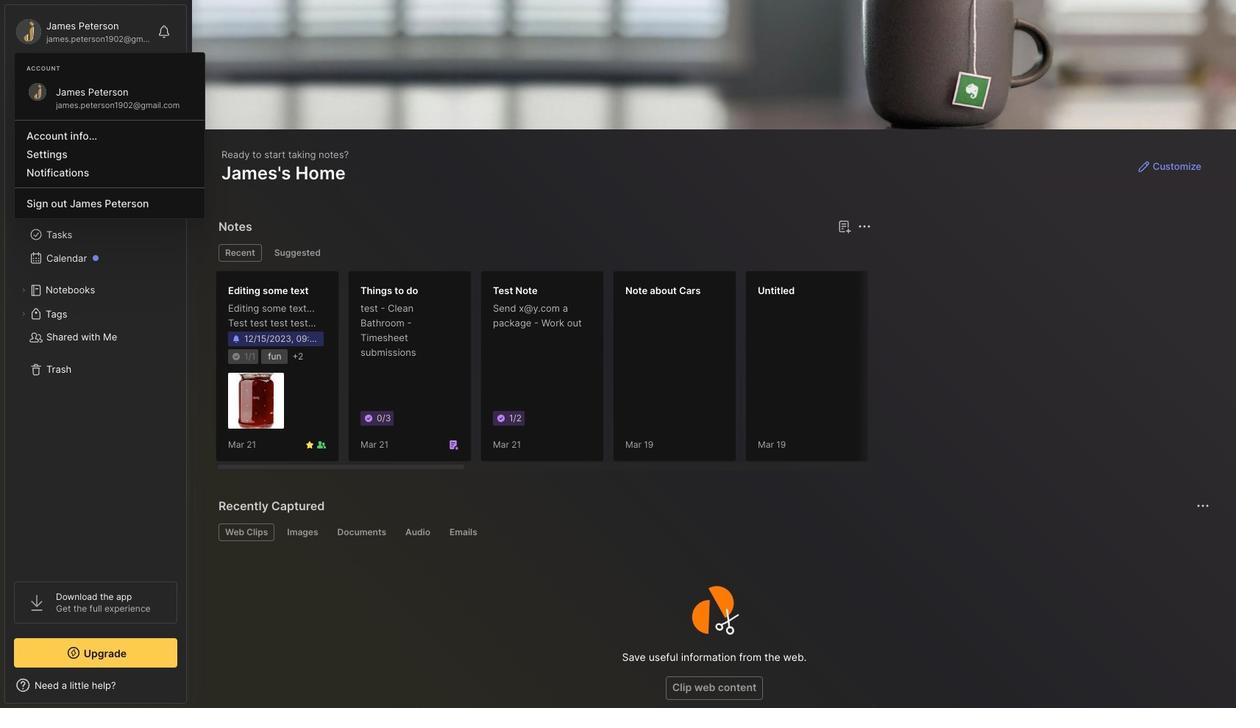 Task type: locate. For each thing, give the bounding box(es) containing it.
0 horizontal spatial more actions field
[[855, 216, 875, 237]]

tab list
[[219, 244, 869, 262], [219, 524, 1208, 542]]

0 horizontal spatial more actions image
[[856, 218, 874, 236]]

None search field
[[40, 73, 164, 91]]

0 vertical spatial tab list
[[219, 244, 869, 262]]

WHAT'S NEW field
[[5, 674, 186, 698]]

1 vertical spatial more actions field
[[1193, 496, 1214, 517]]

tab
[[219, 244, 262, 262], [268, 244, 327, 262], [219, 524, 275, 542], [281, 524, 325, 542], [331, 524, 393, 542], [399, 524, 437, 542], [443, 524, 484, 542]]

2 tab list from the top
[[219, 524, 1208, 542]]

1 horizontal spatial more actions image
[[1195, 498, 1212, 515]]

0 vertical spatial more actions field
[[855, 216, 875, 237]]

Account field
[[14, 17, 150, 46]]

0 vertical spatial more actions image
[[856, 218, 874, 236]]

More actions field
[[855, 216, 875, 237], [1193, 496, 1214, 517]]

1 horizontal spatial more actions field
[[1193, 496, 1214, 517]]

more actions image
[[856, 218, 874, 236], [1195, 498, 1212, 515]]

1 vertical spatial tab list
[[219, 524, 1208, 542]]

tree inside main element
[[5, 144, 186, 569]]

1 vertical spatial more actions image
[[1195, 498, 1212, 515]]

row group
[[216, 271, 1237, 471]]

tree
[[5, 144, 186, 569]]



Task type: describe. For each thing, give the bounding box(es) containing it.
expand notebooks image
[[19, 286, 28, 295]]

dropdown list menu
[[15, 114, 205, 213]]

none search field inside main element
[[40, 73, 164, 91]]

click to collapse image
[[186, 682, 197, 699]]

expand tags image
[[19, 310, 28, 319]]

1 tab list from the top
[[219, 244, 869, 262]]

more actions image for bottommost more actions field
[[1195, 498, 1212, 515]]

more actions image for the top more actions field
[[856, 218, 874, 236]]

main element
[[0, 0, 191, 709]]

Search text field
[[40, 75, 164, 89]]

thumbnail image
[[228, 373, 284, 429]]



Task type: vqa. For each thing, say whether or not it's contained in the screenshot.
thumbnail
yes



